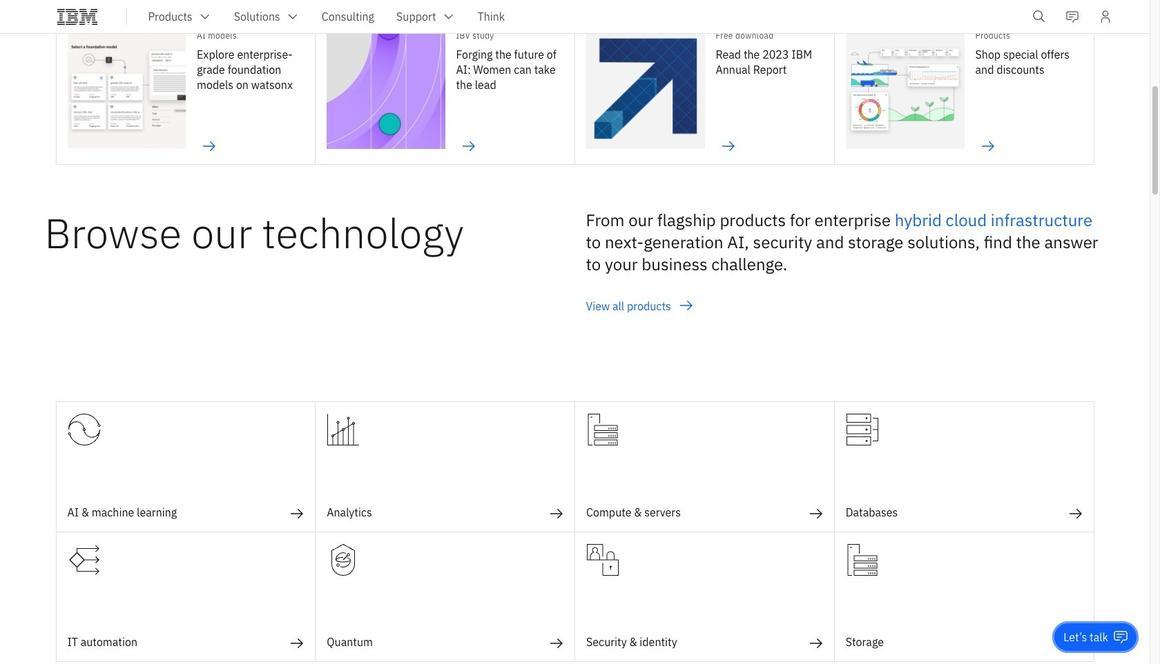 Task type: locate. For each thing, give the bounding box(es) containing it.
let's talk element
[[1064, 630, 1108, 646]]



